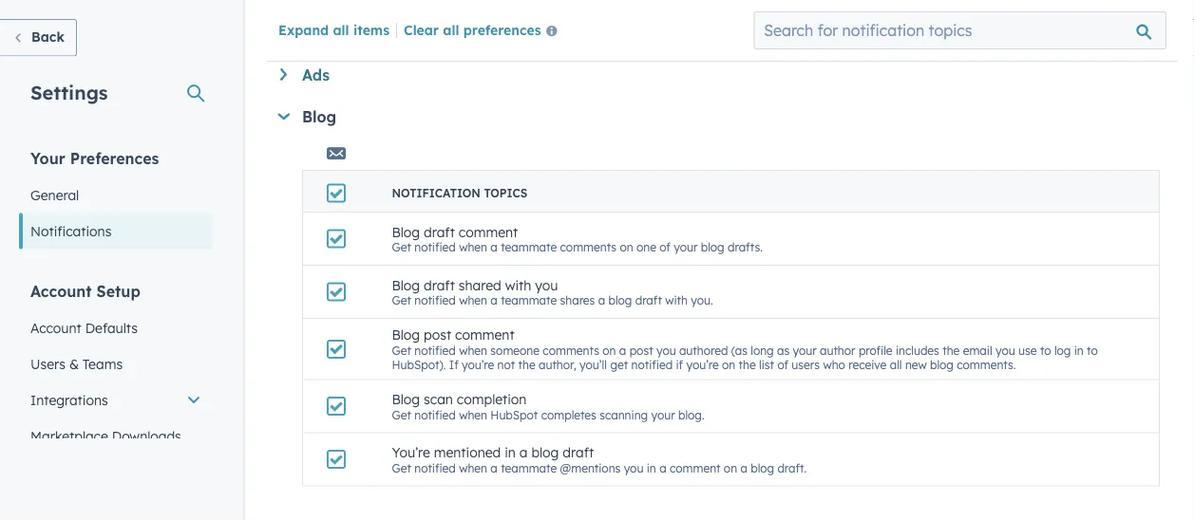 Task type: locate. For each thing, give the bounding box(es) containing it.
marketplace downloads link
[[19, 419, 213, 455]]

comments inside blog post comment get notified when someone comments on a post you authored (as long as your author profile includes the email you use to log in to hubspot). if you're not the author, you'll get notified if you're on the list of users who receive all new blog comments.
[[543, 344, 600, 358]]

blog right shares
[[609, 293, 632, 308]]

draft down completes
[[563, 445, 594, 461]]

draft down "notification"
[[424, 224, 455, 240]]

integrations
[[30, 392, 108, 409]]

get inside blog scan completion get notified when hubspot completes scanning your blog.
[[392, 408, 411, 422]]

clear
[[404, 21, 439, 38]]

when inside blog draft shared with you get notified when a teammate shares a blog draft with you.
[[459, 293, 488, 308]]

teammate up blog draft shared with you get notified when a teammate shares a blog draft with you.
[[501, 240, 557, 255]]

completes
[[541, 408, 597, 422]]

your right one
[[674, 240, 698, 255]]

draft down one
[[636, 293, 662, 308]]

long
[[751, 344, 774, 358]]

your
[[674, 240, 698, 255], [793, 344, 817, 358], [652, 408, 676, 422]]

blog left draft.
[[751, 461, 775, 475]]

caret image
[[280, 68, 287, 81], [278, 113, 290, 120]]

on left long
[[722, 358, 736, 372]]

with
[[505, 277, 532, 293], [666, 293, 688, 308]]

3 get from the top
[[392, 344, 411, 358]]

2 when from the top
[[459, 293, 488, 308]]

2 vertical spatial your
[[652, 408, 676, 422]]

1 horizontal spatial you're
[[687, 358, 719, 372]]

notified inside blog scan completion get notified when hubspot completes scanning your blog.
[[415, 408, 456, 422]]

profile
[[859, 344, 893, 358]]

comments inside blog draft comment get notified when a teammate comments on one of your blog drafts.
[[560, 240, 617, 255]]

your left blog.
[[652, 408, 676, 422]]

0 vertical spatial caret image
[[280, 68, 287, 81]]

comment down topics
[[459, 224, 518, 240]]

0 vertical spatial teammate
[[501, 240, 557, 255]]

drafts.
[[728, 240, 763, 255]]

comments left get
[[543, 344, 600, 358]]

0 vertical spatial account
[[30, 282, 92, 301]]

teammate inside blog draft comment get notified when a teammate comments on one of your blog drafts.
[[501, 240, 557, 255]]

notified left shared
[[415, 293, 456, 308]]

teammate inside blog draft shared with you get notified when a teammate shares a blog draft with you.
[[501, 293, 557, 308]]

on right author,
[[603, 344, 616, 358]]

general
[[30, 187, 79, 203]]

blog inside blog post comment get notified when someone comments on a post you authored (as long as your author profile includes the email you use to log in to hubspot). if you're not the author, you'll get notified if you're on the list of users who receive all new blog comments.
[[392, 327, 420, 344]]

settings
[[30, 80, 108, 104]]

draft left shared
[[424, 277, 455, 293]]

blog inside blog draft comment get notified when a teammate comments on one of your blog drafts.
[[701, 240, 725, 255]]

blog for blog draft shared with you get notified when a teammate shares a blog draft with you.
[[392, 277, 420, 293]]

you left shares
[[535, 277, 558, 293]]

caret image for blog
[[278, 113, 290, 120]]

your
[[30, 149, 65, 168]]

hubspot
[[491, 408, 538, 422]]

blog down "notification"
[[392, 224, 420, 240]]

if
[[449, 358, 459, 372]]

blog inside blog draft comment get notified when a teammate comments on one of your blog drafts.
[[392, 224, 420, 240]]

4 get from the top
[[392, 408, 411, 422]]

5 get from the top
[[392, 461, 411, 475]]

author,
[[539, 358, 577, 372]]

someone
[[491, 344, 540, 358]]

with left you.
[[666, 293, 688, 308]]

caret image inside blog dropdown button
[[278, 113, 290, 120]]

1 teammate from the top
[[501, 240, 557, 255]]

you inside you're mentioned in a blog draft get notified when a teammate @mentions you in a comment on a blog draft.
[[624, 461, 644, 475]]

draft inside blog draft comment get notified when a teammate comments on one of your blog drafts.
[[424, 224, 455, 240]]

in right the log
[[1075, 344, 1084, 358]]

1 you're from the left
[[462, 358, 495, 372]]

when inside blog post comment get notified when someone comments on a post you authored (as long as your author profile includes the email you use to log in to hubspot). if you're not the author, you'll get notified if you're on the list of users who receive all new blog comments.
[[459, 344, 488, 358]]

when inside blog draft comment get notified when a teammate comments on one of your blog drafts.
[[459, 240, 488, 255]]

ads button
[[280, 66, 1161, 85]]

you.
[[691, 293, 714, 308]]

account up account defaults
[[30, 282, 92, 301]]

when
[[459, 240, 488, 255], [459, 293, 488, 308], [459, 344, 488, 358], [459, 408, 488, 422], [459, 461, 488, 475]]

blog for blog
[[302, 107, 337, 126]]

all inside button
[[443, 21, 460, 38]]

you're right the 'if'
[[687, 358, 719, 372]]

1 to from the left
[[1041, 344, 1052, 358]]

in down hubspot
[[505, 445, 516, 461]]

2 vertical spatial comment
[[670, 461, 721, 475]]

1 vertical spatial comments
[[543, 344, 600, 358]]

the
[[943, 344, 960, 358], [519, 358, 536, 372], [739, 358, 756, 372]]

caret image inside ads dropdown button
[[280, 68, 287, 81]]

blog up hubspot).
[[392, 327, 420, 344]]

notified up you're
[[415, 408, 456, 422]]

2 you're from the left
[[687, 358, 719, 372]]

1 vertical spatial your
[[793, 344, 817, 358]]

general link
[[19, 177, 213, 213]]

comment inside blog post comment get notified when someone comments on a post you authored (as long as your author profile includes the email you use to log in to hubspot). if you're not the author, you'll get notified if you're on the list of users who receive all new blog comments.
[[455, 327, 515, 344]]

1 horizontal spatial to
[[1087, 344, 1099, 358]]

caret image down expand
[[278, 113, 290, 120]]

2 get from the top
[[392, 293, 411, 308]]

blog left scan
[[392, 391, 420, 408]]

of inside blog post comment get notified when someone comments on a post you authored (as long as your author profile includes the email you use to log in to hubspot). if you're not the author, you'll get notified if you're on the list of users who receive all new blog comments.
[[778, 358, 789, 372]]

1 account from the top
[[30, 282, 92, 301]]

hubspot).
[[392, 358, 446, 372]]

comment up not
[[455, 327, 515, 344]]

on left one
[[620, 240, 634, 255]]

0 horizontal spatial all
[[333, 21, 349, 38]]

1 vertical spatial account
[[30, 320, 82, 336]]

mentioned
[[434, 445, 501, 461]]

teams
[[83, 356, 123, 373]]

get inside blog post comment get notified when someone comments on a post you authored (as long as your author profile includes the email you use to log in to hubspot). if you're not the author, you'll get notified if you're on the list of users who receive all new blog comments.
[[392, 344, 411, 358]]

users
[[30, 356, 66, 373]]

get down "notification"
[[392, 240, 411, 255]]

comment down blog.
[[670, 461, 721, 475]]

expand all items button
[[279, 21, 390, 38]]

preferences
[[464, 21, 541, 38]]

1 horizontal spatial all
[[443, 21, 460, 38]]

in down scanning
[[647, 461, 657, 475]]

get up you're
[[392, 408, 411, 422]]

1 vertical spatial caret image
[[278, 113, 290, 120]]

your right 'as'
[[793, 344, 817, 358]]

blog inside blog draft shared with you get notified when a teammate shares a blog draft with you.
[[392, 277, 420, 293]]

of right one
[[660, 240, 671, 255]]

you're right if
[[462, 358, 495, 372]]

on left draft.
[[724, 461, 738, 475]]

0 horizontal spatial of
[[660, 240, 671, 255]]

post up if
[[424, 327, 452, 344]]

notifications link
[[19, 213, 213, 250]]

you
[[535, 277, 558, 293], [657, 344, 676, 358], [996, 344, 1016, 358], [624, 461, 644, 475]]

notified up scan
[[415, 344, 456, 358]]

blog left drafts.
[[701, 240, 725, 255]]

blog inside blog scan completion get notified when hubspot completes scanning your blog.
[[392, 391, 420, 408]]

blog draft shared with you get notified when a teammate shares a blog draft with you.
[[392, 277, 714, 308]]

blog left shared
[[392, 277, 420, 293]]

post right get
[[630, 344, 654, 358]]

you're
[[462, 358, 495, 372], [687, 358, 719, 372]]

3 when from the top
[[459, 344, 488, 358]]

in
[[1075, 344, 1084, 358], [505, 445, 516, 461], [647, 461, 657, 475]]

account up users
[[30, 320, 82, 336]]

get left if
[[392, 344, 411, 358]]

0 horizontal spatial with
[[505, 277, 532, 293]]

when for post
[[459, 344, 488, 358]]

all right clear
[[443, 21, 460, 38]]

scan
[[424, 391, 453, 408]]

account setup
[[30, 282, 140, 301]]

account
[[30, 282, 92, 301], [30, 320, 82, 336]]

0 vertical spatial comment
[[459, 224, 518, 240]]

get
[[392, 240, 411, 255], [392, 293, 411, 308], [392, 344, 411, 358], [392, 408, 411, 422], [392, 461, 411, 475]]

notified left the 'if'
[[632, 358, 673, 372]]

notified down "notification"
[[415, 240, 456, 255]]

blog for blog draft comment get notified when a teammate comments on one of your blog drafts.
[[392, 224, 420, 240]]

you right @mentions
[[624, 461, 644, 475]]

5 when from the top
[[459, 461, 488, 475]]

a inside blog post comment get notified when someone comments on a post you authored (as long as your author profile includes the email you use to log in to hubspot). if you're not the author, you'll get notified if you're on the list of users who receive all new blog comments.
[[620, 344, 627, 358]]

get up hubspot).
[[392, 293, 411, 308]]

log
[[1055, 344, 1072, 358]]

all left new
[[890, 358, 903, 372]]

teammate inside you're mentioned in a blog draft get notified when a teammate @mentions you in a comment on a blog draft.
[[501, 461, 557, 475]]

caret image for ads
[[280, 68, 287, 81]]

blog right new
[[931, 358, 954, 372]]

comments up shares
[[560, 240, 617, 255]]

teammate left shares
[[501, 293, 557, 308]]

authored
[[680, 344, 728, 358]]

scanning
[[600, 408, 648, 422]]

2 horizontal spatial all
[[890, 358, 903, 372]]

preferences
[[70, 149, 159, 168]]

0 vertical spatial your
[[674, 240, 698, 255]]

completion
[[457, 391, 527, 408]]

items
[[354, 21, 390, 38]]

to left the log
[[1041, 344, 1052, 358]]

when inside blog scan completion get notified when hubspot completes scanning your blog.
[[459, 408, 488, 422]]

comment inside blog draft comment get notified when a teammate comments on one of your blog drafts.
[[459, 224, 518, 240]]

blog
[[302, 107, 337, 126], [392, 224, 420, 240], [392, 277, 420, 293], [392, 327, 420, 344], [392, 391, 420, 408]]

all left items
[[333, 21, 349, 38]]

of
[[660, 240, 671, 255], [778, 358, 789, 372]]

blog down ads
[[302, 107, 337, 126]]

blog button
[[277, 107, 1161, 126]]

2 teammate from the top
[[501, 293, 557, 308]]

receive
[[849, 358, 887, 372]]

the left email
[[943, 344, 960, 358]]

notification
[[392, 186, 481, 201]]

a
[[491, 240, 498, 255], [491, 293, 498, 308], [599, 293, 606, 308], [620, 344, 627, 358], [520, 445, 528, 461], [491, 461, 498, 475], [660, 461, 667, 475], [741, 461, 748, 475]]

0 horizontal spatial to
[[1041, 344, 1052, 358]]

get inside blog draft comment get notified when a teammate comments on one of your blog drafts.
[[392, 240, 411, 255]]

who
[[824, 358, 846, 372]]

expand
[[279, 21, 329, 38]]

marketplace
[[30, 428, 108, 445]]

with right shared
[[505, 277, 532, 293]]

get left mentioned
[[392, 461, 411, 475]]

when for draft
[[459, 240, 488, 255]]

@mentions
[[560, 461, 621, 475]]

draft
[[424, 224, 455, 240], [424, 277, 455, 293], [636, 293, 662, 308], [563, 445, 594, 461]]

your inside blog draft comment get notified when a teammate comments on one of your blog drafts.
[[674, 240, 698, 255]]

0 horizontal spatial you're
[[462, 358, 495, 372]]

1 vertical spatial teammate
[[501, 293, 557, 308]]

a inside blog draft comment get notified when a teammate comments on one of your blog drafts.
[[491, 240, 498, 255]]

1 when from the top
[[459, 240, 488, 255]]

teammate
[[501, 240, 557, 255], [501, 293, 557, 308], [501, 461, 557, 475]]

0 vertical spatial of
[[660, 240, 671, 255]]

to
[[1041, 344, 1052, 358], [1087, 344, 1099, 358]]

defaults
[[85, 320, 138, 336]]

one
[[637, 240, 657, 255]]

of right list
[[778, 358, 789, 372]]

post
[[424, 327, 452, 344], [630, 344, 654, 358]]

1 horizontal spatial with
[[666, 293, 688, 308]]

1 vertical spatial of
[[778, 358, 789, 372]]

account defaults link
[[19, 310, 213, 346]]

your inside blog post comment get notified when someone comments on a post you authored (as long as your author profile includes the email you use to log in to hubspot). if you're not the author, you'll get notified if you're on the list of users who receive all new blog comments.
[[793, 344, 817, 358]]

get for blog draft comment
[[392, 240, 411, 255]]

blog for blog post comment get notified when someone comments on a post you authored (as long as your author profile includes the email you use to log in to hubspot). if you're not the author, you'll get notified if you're on the list of users who receive all new blog comments.
[[392, 327, 420, 344]]

back
[[31, 29, 65, 45]]

notified inside you're mentioned in a blog draft get notified when a teammate @mentions you in a comment on a blog draft.
[[415, 461, 456, 475]]

4 when from the top
[[459, 408, 488, 422]]

as
[[778, 344, 790, 358]]

2 horizontal spatial in
[[1075, 344, 1084, 358]]

blog
[[701, 240, 725, 255], [609, 293, 632, 308], [931, 358, 954, 372], [532, 445, 559, 461], [751, 461, 775, 475]]

comment inside you're mentioned in a blog draft get notified when a teammate @mentions you in a comment on a blog draft.
[[670, 461, 721, 475]]

get inside blog draft shared with you get notified when a teammate shares a blog draft with you.
[[392, 293, 411, 308]]

email
[[964, 344, 993, 358]]

1 horizontal spatial of
[[778, 358, 789, 372]]

of inside blog draft comment get notified when a teammate comments on one of your blog drafts.
[[660, 240, 671, 255]]

the left list
[[739, 358, 756, 372]]

2 vertical spatial teammate
[[501, 461, 557, 475]]

includes
[[896, 344, 940, 358]]

notified down scan
[[415, 461, 456, 475]]

all
[[333, 21, 349, 38], [443, 21, 460, 38], [890, 358, 903, 372]]

notified
[[415, 240, 456, 255], [415, 293, 456, 308], [415, 344, 456, 358], [632, 358, 673, 372], [415, 408, 456, 422], [415, 461, 456, 475]]

back link
[[0, 19, 77, 57]]

new
[[906, 358, 927, 372]]

on
[[620, 240, 634, 255], [603, 344, 616, 358], [722, 358, 736, 372], [724, 461, 738, 475]]

3 teammate from the top
[[501, 461, 557, 475]]

0 vertical spatial comments
[[560, 240, 617, 255]]

to right the log
[[1087, 344, 1099, 358]]

teammate down hubspot
[[501, 461, 557, 475]]

2 account from the top
[[30, 320, 82, 336]]

1 get from the top
[[392, 240, 411, 255]]

caret image left ads
[[280, 68, 287, 81]]

1 vertical spatial comment
[[455, 327, 515, 344]]

the right not
[[519, 358, 536, 372]]



Task type: vqa. For each thing, say whether or not it's contained in the screenshot.
Hard bounces -% bounces
no



Task type: describe. For each thing, give the bounding box(es) containing it.
0 horizontal spatial in
[[505, 445, 516, 461]]

your preferences
[[30, 149, 159, 168]]

0 horizontal spatial post
[[424, 327, 452, 344]]

get
[[611, 358, 628, 372]]

clear all preferences button
[[404, 20, 565, 43]]

blog inside blog post comment get notified when someone comments on a post you authored (as long as your author profile includes the email you use to log in to hubspot). if you're not the author, you'll get notified if you're on the list of users who receive all new blog comments.
[[931, 358, 954, 372]]

if
[[676, 358, 684, 372]]

1 horizontal spatial post
[[630, 344, 654, 358]]

you left authored
[[657, 344, 676, 358]]

use
[[1019, 344, 1038, 358]]

you'll
[[580, 358, 607, 372]]

you're
[[392, 445, 430, 461]]

all for expand
[[333, 21, 349, 38]]

topics
[[484, 186, 528, 201]]

2 to from the left
[[1087, 344, 1099, 358]]

your preferences element
[[19, 148, 213, 250]]

in inside blog post comment get notified when someone comments on a post you authored (as long as your author profile includes the email you use to log in to hubspot). if you're not the author, you'll get notified if you're on the list of users who receive all new blog comments.
[[1075, 344, 1084, 358]]

shared
[[459, 277, 502, 293]]

notified inside blog draft shared with you get notified when a teammate shares a blog draft with you.
[[415, 293, 456, 308]]

you inside blog draft shared with you get notified when a teammate shares a blog draft with you.
[[535, 277, 558, 293]]

1 horizontal spatial the
[[739, 358, 756, 372]]

marketplace downloads
[[30, 428, 181, 445]]

author
[[820, 344, 856, 358]]

get inside you're mentioned in a blog draft get notified when a teammate @mentions you in a comment on a blog draft.
[[392, 461, 411, 475]]

Search for notification topics search field
[[754, 11, 1167, 49]]

you're mentioned in a blog draft get notified when a teammate @mentions you in a comment on a blog draft.
[[392, 445, 807, 475]]

integrations button
[[19, 383, 213, 419]]

0 horizontal spatial the
[[519, 358, 536, 372]]

blog post comment get notified when someone comments on a post you authored (as long as your author profile includes the email you use to log in to hubspot). if you're not the author, you'll get notified if you're on the list of users who receive all new blog comments.
[[392, 327, 1099, 372]]

account setup element
[[19, 281, 213, 521]]

draft.
[[778, 461, 807, 475]]

comments.
[[957, 358, 1017, 372]]

&
[[69, 356, 79, 373]]

your inside blog scan completion get notified when hubspot completes scanning your blog.
[[652, 408, 676, 422]]

get for blog scan completion
[[392, 408, 411, 422]]

clear all preferences
[[404, 21, 541, 38]]

on inside blog draft comment get notified when a teammate comments on one of your blog drafts.
[[620, 240, 634, 255]]

notifications
[[30, 223, 112, 240]]

expand all items
[[279, 21, 390, 38]]

shares
[[560, 293, 595, 308]]

notified inside blog draft comment get notified when a teammate comments on one of your blog drafts.
[[415, 240, 456, 255]]

users & teams link
[[19, 346, 213, 383]]

account defaults
[[30, 320, 138, 336]]

when for scan
[[459, 408, 488, 422]]

not
[[498, 358, 515, 372]]

list
[[759, 358, 775, 372]]

2 horizontal spatial the
[[943, 344, 960, 358]]

(as
[[732, 344, 748, 358]]

all inside blog post comment get notified when someone comments on a post you authored (as long as your author profile includes the email you use to log in to hubspot). if you're not the author, you'll get notified if you're on the list of users who receive all new blog comments.
[[890, 358, 903, 372]]

on inside you're mentioned in a blog draft get notified when a teammate @mentions you in a comment on a blog draft.
[[724, 461, 738, 475]]

blog down completes
[[532, 445, 559, 461]]

notification topics
[[392, 186, 528, 201]]

account for account defaults
[[30, 320, 82, 336]]

comment for blog post comment
[[455, 327, 515, 344]]

users
[[792, 358, 820, 372]]

get for blog post comment
[[392, 344, 411, 358]]

draft inside you're mentioned in a blog draft get notified when a teammate @mentions you in a comment on a blog draft.
[[563, 445, 594, 461]]

you left use
[[996, 344, 1016, 358]]

comment for blog draft comment
[[459, 224, 518, 240]]

ads
[[302, 66, 330, 85]]

users & teams
[[30, 356, 123, 373]]

account for account setup
[[30, 282, 92, 301]]

blog inside blog draft shared with you get notified when a teammate shares a blog draft with you.
[[609, 293, 632, 308]]

blog.
[[679, 408, 705, 422]]

setup
[[97, 282, 140, 301]]

when inside you're mentioned in a blog draft get notified when a teammate @mentions you in a comment on a blog draft.
[[459, 461, 488, 475]]

all for clear
[[443, 21, 460, 38]]

1 horizontal spatial in
[[647, 461, 657, 475]]

blog for blog scan completion get notified when hubspot completes scanning your blog.
[[392, 391, 420, 408]]

downloads
[[112, 428, 181, 445]]

blog draft comment get notified when a teammate comments on one of your blog drafts.
[[392, 224, 763, 255]]

blog scan completion get notified when hubspot completes scanning your blog.
[[392, 391, 705, 422]]



